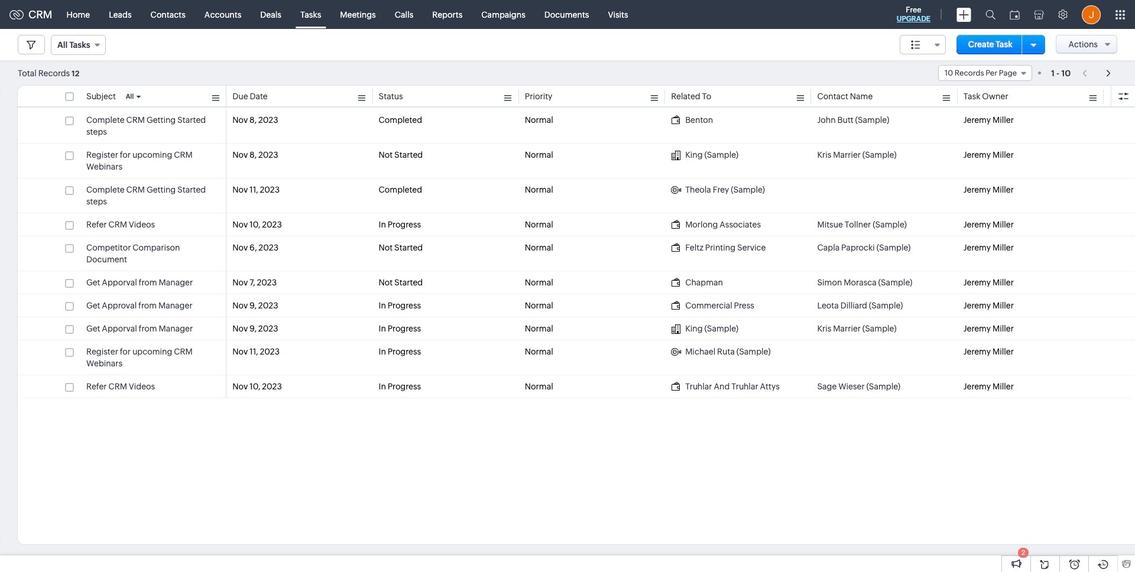 Task type: locate. For each thing, give the bounding box(es) containing it.
logo image
[[9, 10, 24, 19]]

row group
[[18, 109, 1135, 398]]

profile element
[[1075, 0, 1108, 29]]

profile image
[[1082, 5, 1101, 24]]

None field
[[51, 35, 106, 55], [900, 35, 946, 54], [938, 65, 1032, 81], [51, 35, 106, 55], [938, 65, 1032, 81]]



Task type: describe. For each thing, give the bounding box(es) containing it.
none field size
[[900, 35, 946, 54]]

create menu element
[[949, 0, 978, 29]]

create menu image
[[957, 7, 971, 22]]

search image
[[985, 9, 996, 20]]

size image
[[911, 40, 920, 50]]

calendar image
[[1010, 10, 1020, 19]]

search element
[[978, 0, 1003, 29]]



Task type: vqa. For each thing, say whether or not it's contained in the screenshot.
size field
yes



